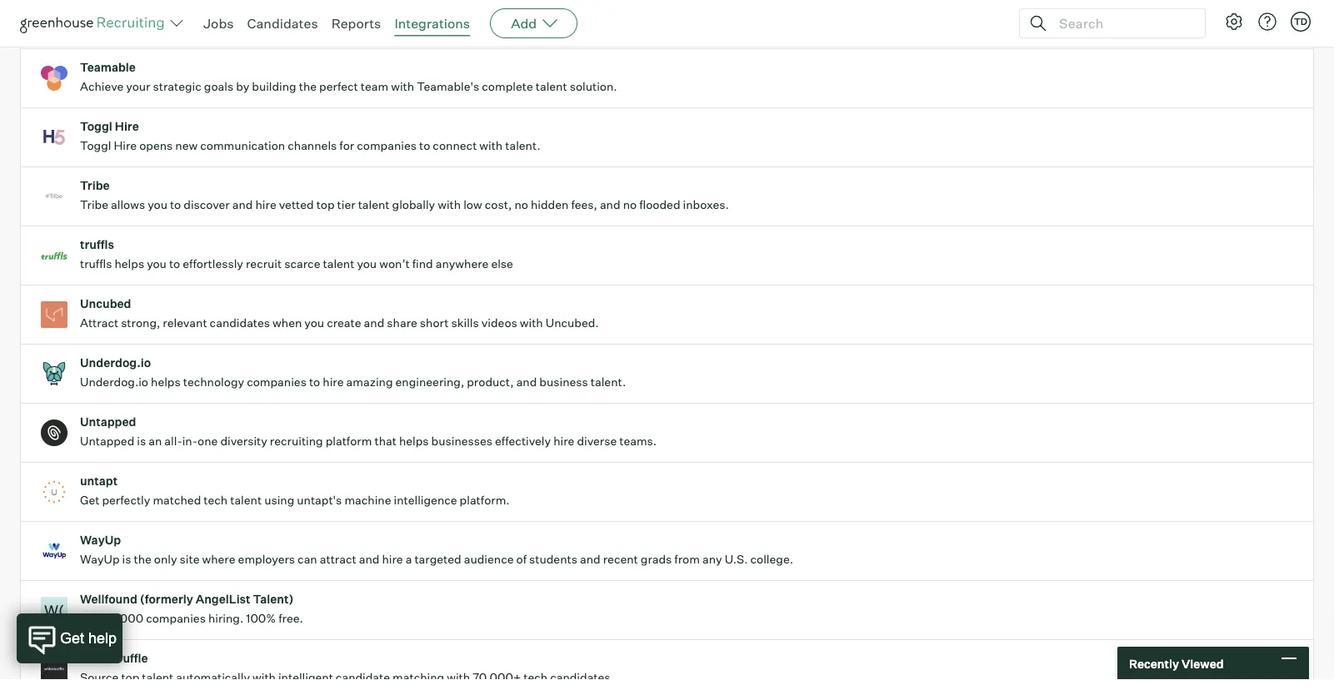 Task type: describe. For each thing, give the bounding box(es) containing it.
site
[[180, 553, 200, 568]]

companies inside wellfound (formerly angellist talent) over 13000 companies hiring. 100% free.
[[146, 612, 206, 627]]

goals
[[204, 80, 233, 94]]

flooded
[[639, 198, 680, 213]]

platform.
[[460, 494, 510, 509]]

wellfound (formerly angellist talent) over 13000 companies hiring. 100% free.
[[80, 593, 303, 627]]

perfect
[[319, 80, 358, 94]]

team
[[361, 80, 389, 94]]

wellfound
[[80, 593, 137, 608]]

and right the discover
[[232, 198, 253, 213]]

channels
[[288, 139, 337, 153]]

to for linkedin
[[224, 21, 235, 35]]

product,
[[467, 376, 514, 390]]

companies inside underdog.io underdog.io helps technology companies to hire amazing engineering, product, and business talent.
[[247, 376, 307, 390]]

talent inside the teamable achieve your strategic goals by building the perfect team with teamable's complete talent solution.
[[536, 80, 567, 94]]

candidates link
[[247, 15, 318, 32]]

short
[[420, 316, 449, 331]]

scarce
[[284, 257, 320, 272]]

your for achieve
[[126, 80, 150, 94]]

whitetruffle link
[[21, 641, 1313, 681]]

free.
[[278, 612, 303, 627]]

is for wayup
[[122, 553, 131, 568]]

reports
[[331, 15, 381, 32]]

greenhouse
[[155, 21, 222, 35]]

helps for underdog.io
[[151, 376, 181, 390]]

1 tribe from the top
[[80, 179, 110, 193]]

tech
[[204, 494, 228, 509]]

untapt
[[80, 475, 118, 489]]

is for untapped
[[137, 435, 146, 449]]

targeted
[[415, 553, 461, 568]]

w(
[[44, 602, 64, 621]]

stackoverflow.
[[582, 21, 664, 35]]

machine
[[344, 494, 391, 509]]

0 vertical spatial hire
[[115, 120, 139, 134]]

integrations
[[394, 15, 470, 32]]

the inside wayup wayup is the only site where employers can attract and hire a targeted audience of students and recent grads from any u.s. college.
[[134, 553, 151, 568]]

can
[[298, 553, 317, 568]]

helps for truffls
[[115, 257, 144, 272]]

amazing
[[346, 376, 393, 390]]

strategic
[[153, 80, 201, 94]]

untapt get perfectly matched tech talent using untapt's machine intelligence platform.
[[80, 475, 510, 509]]

an
[[149, 435, 162, 449]]

complete
[[482, 80, 533, 94]]

candidate
[[432, 21, 486, 35]]

helps inside the untapped untapped is an all-in-one diversity recruiting platform that helps businesses effectively hire diverse teams.
[[399, 435, 429, 449]]

configure image
[[1224, 12, 1244, 32]]

hire inside underdog.io underdog.io helps technology companies to hire amazing engineering, product, and business talent.
[[323, 376, 344, 390]]

diversity
[[220, 435, 267, 449]]

candidates
[[247, 15, 318, 32]]

1 untapped from the top
[[80, 416, 136, 430]]

hidden
[[531, 198, 569, 213]]

integrations link
[[394, 15, 470, 32]]

else
[[491, 257, 513, 272]]

intelligence
[[394, 494, 457, 509]]

1 wayup from the top
[[80, 534, 121, 549]]

2 underdog.io from the top
[[80, 376, 148, 390]]

100%
[[246, 612, 276, 627]]

effectively
[[495, 435, 551, 449]]

engineering,
[[395, 376, 464, 390]]

building
[[252, 80, 296, 94]]

allows
[[111, 198, 145, 213]]

vetted
[[279, 198, 314, 213]]

technology
[[183, 376, 244, 390]]

grads
[[641, 553, 672, 568]]

(formerly
[[140, 593, 193, 608]]

you inside uncubed attract strong, relevant candidates when you create and share short skills videos with uncubed.
[[304, 316, 324, 331]]

of
[[516, 553, 527, 568]]

greenhouse recruiting image
[[20, 13, 170, 33]]

hire inside the untapped untapped is an all-in-one diversity recruiting platform that helps businesses effectively hire diverse teams.
[[553, 435, 574, 449]]

untapt's
[[297, 494, 342, 509]]

with inside tribe tribe allows you to discover and hire vetted top tier talent globally with low cost, no hidden fees, and no flooded inboxes.
[[438, 198, 461, 213]]

whitetruffle
[[80, 652, 148, 667]]

connect
[[433, 139, 477, 153]]

students
[[529, 553, 577, 568]]

add
[[511, 15, 537, 32]]

your for connect
[[128, 21, 153, 35]]

2 untapped from the top
[[80, 435, 134, 449]]

to for discover
[[170, 198, 181, 213]]

talent)
[[253, 593, 294, 608]]

fees,
[[571, 198, 597, 213]]

2 no from the left
[[623, 198, 637, 213]]

with inside uncubed attract strong, relevant candidates when you create and share short skills videos with uncubed.
[[520, 316, 543, 331]]

companies inside the toggl hire toggl hire opens new communication channels for companies to connect with talent.
[[357, 139, 417, 153]]

from inside talentscan.pro connect your greenhouse to linkedin and get more data about a candidate from github and stackoverflow.
[[489, 21, 515, 35]]

and inside uncubed attract strong, relevant candidates when you create and share short skills videos with uncubed.
[[364, 316, 384, 331]]

create
[[327, 316, 361, 331]]

over
[[80, 612, 106, 627]]

by
[[236, 80, 249, 94]]

strong,
[[121, 316, 160, 331]]

connect
[[80, 21, 126, 35]]

matched
[[153, 494, 201, 509]]

tribe tribe allows you to discover and hire vetted top tier talent globally with low cost, no hidden fees, and no flooded inboxes.
[[80, 179, 729, 213]]

candidates
[[210, 316, 270, 331]]

any
[[702, 553, 722, 568]]

solution.
[[570, 80, 617, 94]]

opens
[[139, 139, 173, 153]]

1 toggl from the top
[[80, 120, 112, 134]]

won't
[[379, 257, 410, 272]]

uncubed attract strong, relevant candidates when you create and share short skills videos with uncubed.
[[80, 297, 599, 331]]

talent inside untapt get perfectly matched tech talent using untapt's machine intelligence platform.
[[230, 494, 262, 509]]

you inside tribe tribe allows you to discover and hire vetted top tier talent globally with low cost, no hidden fees, and no flooded inboxes.
[[148, 198, 167, 213]]

videos
[[481, 316, 517, 331]]

and left get
[[288, 21, 308, 35]]

talent inside tribe tribe allows you to discover and hire vetted top tier talent globally with low cost, no hidden fees, and no flooded inboxes.
[[358, 198, 390, 213]]

2 toggl from the top
[[80, 139, 111, 153]]

when
[[273, 316, 302, 331]]

to for effortlessly
[[169, 257, 180, 272]]

uncubed.
[[546, 316, 599, 331]]

platform
[[326, 435, 372, 449]]

1 vertical spatial hire
[[114, 139, 137, 153]]

only
[[154, 553, 177, 568]]

teams.
[[619, 435, 657, 449]]

td button
[[1291, 12, 1311, 32]]



Task type: vqa. For each thing, say whether or not it's contained in the screenshot.
Profile
no



Task type: locate. For each thing, give the bounding box(es) containing it.
the left only
[[134, 553, 151, 568]]

no
[[515, 198, 528, 213], [623, 198, 637, 213]]

0 vertical spatial the
[[299, 80, 317, 94]]

talent
[[536, 80, 567, 94], [358, 198, 390, 213], [323, 257, 354, 272], [230, 494, 262, 509]]

low
[[463, 198, 482, 213]]

with left low
[[438, 198, 461, 213]]

communication
[[200, 139, 285, 153]]

with right "team"
[[391, 80, 414, 94]]

jobs link
[[203, 15, 234, 32]]

helps inside underdog.io underdog.io helps technology companies to hire amazing engineering, product, and business talent.
[[151, 376, 181, 390]]

achieve
[[80, 80, 124, 94]]

is left an
[[137, 435, 146, 449]]

1 horizontal spatial is
[[137, 435, 146, 449]]

audience
[[464, 553, 514, 568]]

a inside talentscan.pro connect your greenhouse to linkedin and get more data about a candidate from github and stackoverflow.
[[423, 21, 430, 35]]

a
[[423, 21, 430, 35], [406, 553, 412, 568]]

hire left vetted
[[255, 198, 276, 213]]

u.s.
[[725, 553, 748, 568]]

about
[[389, 21, 421, 35]]

underdog.io
[[80, 356, 151, 371], [80, 376, 148, 390]]

business
[[539, 376, 588, 390]]

college.
[[750, 553, 793, 568]]

to inside underdog.io underdog.io helps technology companies to hire amazing engineering, product, and business talent.
[[309, 376, 320, 390]]

your down talentscan.pro at the left top of the page
[[128, 21, 153, 35]]

1 vertical spatial helps
[[151, 376, 181, 390]]

toggl hire toggl hire opens new communication channels for companies to connect with talent.
[[80, 120, 541, 153]]

is
[[137, 435, 146, 449], [122, 553, 131, 568]]

wayup up the wellfound
[[80, 553, 120, 568]]

1 vertical spatial the
[[134, 553, 151, 568]]

1 vertical spatial a
[[406, 553, 412, 568]]

2 vertical spatial companies
[[146, 612, 206, 627]]

2 tribe from the top
[[80, 198, 108, 213]]

hire left diverse
[[553, 435, 574, 449]]

1 horizontal spatial a
[[423, 21, 430, 35]]

inboxes.
[[683, 198, 729, 213]]

anywhere
[[436, 257, 489, 272]]

helps right that
[[399, 435, 429, 449]]

0 vertical spatial talent.
[[505, 139, 541, 153]]

your inside talentscan.pro connect your greenhouse to linkedin and get more data about a candidate from github and stackoverflow.
[[128, 21, 153, 35]]

teamable
[[80, 61, 136, 75]]

1 underdog.io from the top
[[80, 356, 151, 371]]

where
[[202, 553, 235, 568]]

github
[[517, 21, 556, 35]]

1 horizontal spatial helps
[[151, 376, 181, 390]]

0 horizontal spatial companies
[[146, 612, 206, 627]]

1 truffls from the top
[[80, 238, 114, 253]]

2 horizontal spatial companies
[[357, 139, 417, 153]]

0 vertical spatial from
[[489, 21, 515, 35]]

with right the videos
[[520, 316, 543, 331]]

from inside wayup wayup is the only site where employers can attract and hire a targeted audience of students and recent grads from any u.s. college.
[[674, 553, 700, 568]]

0 vertical spatial toggl
[[80, 120, 112, 134]]

0 horizontal spatial no
[[515, 198, 528, 213]]

0 vertical spatial your
[[128, 21, 153, 35]]

0 horizontal spatial from
[[489, 21, 515, 35]]

hiring.
[[208, 612, 244, 627]]

0 vertical spatial helps
[[115, 257, 144, 272]]

recent
[[603, 553, 638, 568]]

new
[[175, 139, 198, 153]]

recently viewed
[[1129, 657, 1224, 671]]

1 vertical spatial toggl
[[80, 139, 111, 153]]

no right cost,
[[515, 198, 528, 213]]

the
[[299, 80, 317, 94], [134, 553, 151, 568]]

0 vertical spatial truffls
[[80, 238, 114, 253]]

from left github
[[489, 21, 515, 35]]

truffls
[[80, 238, 114, 253], [80, 257, 112, 272]]

to left amazing at the left of the page
[[309, 376, 320, 390]]

2 truffls from the top
[[80, 257, 112, 272]]

cost,
[[485, 198, 512, 213]]

0 vertical spatial wayup
[[80, 534, 121, 549]]

no left the flooded
[[623, 198, 637, 213]]

and right github
[[559, 21, 579, 35]]

top
[[316, 198, 335, 213]]

get
[[80, 494, 100, 509]]

to left effortlessly
[[169, 257, 180, 272]]

1 horizontal spatial no
[[623, 198, 637, 213]]

0 vertical spatial a
[[423, 21, 430, 35]]

helps
[[115, 257, 144, 272], [151, 376, 181, 390], [399, 435, 429, 449]]

effortlessly
[[183, 257, 243, 272]]

1 vertical spatial truffls
[[80, 257, 112, 272]]

to left connect
[[419, 139, 430, 153]]

a inside wayup wayup is the only site where employers can attract and hire a targeted audience of students and recent grads from any u.s. college.
[[406, 553, 412, 568]]

1 vertical spatial your
[[126, 80, 150, 94]]

and right fees,
[[600, 198, 621, 213]]

teamable achieve your strategic goals by building the perfect team with teamable's complete talent solution.
[[80, 61, 617, 94]]

diverse
[[577, 435, 617, 449]]

companies down (formerly
[[146, 612, 206, 627]]

with inside the teamable achieve your strategic goals by building the perfect team with teamable's complete talent solution.
[[391, 80, 414, 94]]

all-
[[164, 435, 182, 449]]

talent left solution. in the left top of the page
[[536, 80, 567, 94]]

reports link
[[331, 15, 381, 32]]

talent right "tier"
[[358, 198, 390, 213]]

hire left targeted on the left bottom of the page
[[382, 553, 403, 568]]

talent right the tech
[[230, 494, 262, 509]]

to inside talentscan.pro connect your greenhouse to linkedin and get more data about a candidate from github and stackoverflow.
[[224, 21, 235, 35]]

0 horizontal spatial helps
[[115, 257, 144, 272]]

with right connect
[[479, 139, 503, 153]]

hire left "opens"
[[114, 139, 137, 153]]

to left linkedin
[[224, 21, 235, 35]]

is inside wayup wayup is the only site where employers can attract and hire a targeted audience of students and recent grads from any u.s. college.
[[122, 553, 131, 568]]

hire down achieve
[[115, 120, 139, 134]]

0 horizontal spatial talent.
[[505, 139, 541, 153]]

2 vertical spatial helps
[[399, 435, 429, 449]]

2 horizontal spatial helps
[[399, 435, 429, 449]]

and right "product,"
[[516, 376, 537, 390]]

1 no from the left
[[515, 198, 528, 213]]

1 vertical spatial tribe
[[80, 198, 108, 213]]

is left only
[[122, 553, 131, 568]]

in-
[[182, 435, 198, 449]]

your
[[128, 21, 153, 35], [126, 80, 150, 94]]

helps up 'uncubed' on the left
[[115, 257, 144, 272]]

from left any
[[674, 553, 700, 568]]

perfectly
[[102, 494, 150, 509]]

0 vertical spatial companies
[[357, 139, 417, 153]]

0 vertical spatial underdog.io
[[80, 356, 151, 371]]

the inside the teamable achieve your strategic goals by building the perfect team with teamable's complete talent solution.
[[299, 80, 317, 94]]

employers
[[238, 553, 295, 568]]

0 horizontal spatial is
[[122, 553, 131, 568]]

1 horizontal spatial from
[[674, 553, 700, 568]]

you left effortlessly
[[147, 257, 167, 272]]

to left the discover
[[170, 198, 181, 213]]

companies down when
[[247, 376, 307, 390]]

talentscan.pro connect your greenhouse to linkedin and get more data about a candidate from github and stackoverflow.
[[80, 1, 664, 35]]

a right about
[[423, 21, 430, 35]]

the left perfect
[[299, 80, 317, 94]]

your inside the teamable achieve your strategic goals by building the perfect team with teamable's complete talent solution.
[[126, 80, 150, 94]]

1 horizontal spatial companies
[[247, 376, 307, 390]]

talent. right business
[[591, 376, 626, 390]]

you right allows
[[148, 198, 167, 213]]

linkedin
[[238, 21, 285, 35]]

Search text field
[[1055, 11, 1190, 35]]

0 vertical spatial tribe
[[80, 179, 110, 193]]

0 horizontal spatial a
[[406, 553, 412, 568]]

1 vertical spatial underdog.io
[[80, 376, 148, 390]]

attract
[[320, 553, 356, 568]]

0 vertical spatial is
[[137, 435, 146, 449]]

with
[[391, 80, 414, 94], [479, 139, 503, 153], [438, 198, 461, 213], [520, 316, 543, 331]]

tier
[[337, 198, 356, 213]]

talent. inside underdog.io underdog.io helps technology companies to hire amazing engineering, product, and business talent.
[[591, 376, 626, 390]]

td button
[[1288, 8, 1314, 35]]

companies right for
[[357, 139, 417, 153]]

from
[[489, 21, 515, 35], [674, 553, 700, 568]]

skills
[[451, 316, 479, 331]]

is inside the untapped untapped is an all-in-one diversity recruiting platform that helps businesses effectively hire diverse teams.
[[137, 435, 146, 449]]

wayup wayup is the only site where employers can attract and hire a targeted audience of students and recent grads from any u.s. college.
[[80, 534, 793, 568]]

1 vertical spatial untapped
[[80, 435, 134, 449]]

using
[[264, 494, 294, 509]]

hire
[[115, 120, 139, 134], [114, 139, 137, 153]]

a left targeted on the left bottom of the page
[[406, 553, 412, 568]]

to inside truffls truffls helps you to effortlessly recruit scarce talent you won't find anywhere else
[[169, 257, 180, 272]]

1 vertical spatial talent.
[[591, 376, 626, 390]]

to inside the toggl hire toggl hire opens new communication channels for companies to connect with talent.
[[419, 139, 430, 153]]

0 horizontal spatial the
[[134, 553, 151, 568]]

1 vertical spatial from
[[674, 553, 700, 568]]

td
[[1294, 16, 1308, 27]]

and right attract
[[359, 553, 380, 568]]

2 wayup from the top
[[80, 553, 120, 568]]

and inside underdog.io underdog.io helps technology companies to hire amazing engineering, product, and business talent.
[[516, 376, 537, 390]]

1 vertical spatial companies
[[247, 376, 307, 390]]

1 horizontal spatial talent.
[[591, 376, 626, 390]]

hire
[[255, 198, 276, 213], [323, 376, 344, 390], [553, 435, 574, 449], [382, 553, 403, 568]]

you left won't
[[357, 257, 377, 272]]

discover
[[184, 198, 230, 213]]

hire inside tribe tribe allows you to discover and hire vetted top tier talent globally with low cost, no hidden fees, and no flooded inboxes.
[[255, 198, 276, 213]]

talent. down complete
[[505, 139, 541, 153]]

helps left 'technology'
[[151, 376, 181, 390]]

attract
[[80, 316, 118, 331]]

you
[[148, 198, 167, 213], [147, 257, 167, 272], [357, 257, 377, 272], [304, 316, 324, 331]]

truffls down allows
[[80, 238, 114, 253]]

relevant
[[163, 316, 207, 331]]

and left share
[[364, 316, 384, 331]]

helps inside truffls truffls helps you to effortlessly recruit scarce talent you won't find anywhere else
[[115, 257, 144, 272]]

hire inside wayup wayup is the only site where employers can attract and hire a targeted audience of students and recent grads from any u.s. college.
[[382, 553, 403, 568]]

1 vertical spatial wayup
[[80, 553, 120, 568]]

truffls truffls helps you to effortlessly recruit scarce talent you won't find anywhere else
[[80, 238, 513, 272]]

for
[[339, 139, 354, 153]]

companies
[[357, 139, 417, 153], [247, 376, 307, 390], [146, 612, 206, 627]]

share
[[387, 316, 417, 331]]

truffls up 'uncubed' on the left
[[80, 257, 112, 272]]

talent right scarce
[[323, 257, 354, 272]]

businesses
[[431, 435, 493, 449]]

1 horizontal spatial the
[[299, 80, 317, 94]]

one
[[198, 435, 218, 449]]

to inside tribe tribe allows you to discover and hire vetted top tier talent globally with low cost, no hidden fees, and no flooded inboxes.
[[170, 198, 181, 213]]

untapped untapped is an all-in-one diversity recruiting platform that helps businesses effectively hire diverse teams.
[[80, 416, 657, 449]]

your down teamable
[[126, 80, 150, 94]]

hire left amazing at the left of the page
[[323, 376, 344, 390]]

underdog.io underdog.io helps technology companies to hire amazing engineering, product, and business talent.
[[80, 356, 626, 390]]

wayup down get
[[80, 534, 121, 549]]

0 vertical spatial untapped
[[80, 416, 136, 430]]

with inside the toggl hire toggl hire opens new communication channels for companies to connect with talent.
[[479, 139, 503, 153]]

talent inside truffls truffls helps you to effortlessly recruit scarce talent you won't find anywhere else
[[323, 257, 354, 272]]

and left recent
[[580, 553, 601, 568]]

toggl
[[80, 120, 112, 134], [80, 139, 111, 153]]

you right when
[[304, 316, 324, 331]]

globally
[[392, 198, 435, 213]]

talent. inside the toggl hire toggl hire opens new communication channels for companies to connect with talent.
[[505, 139, 541, 153]]

1 vertical spatial is
[[122, 553, 131, 568]]



